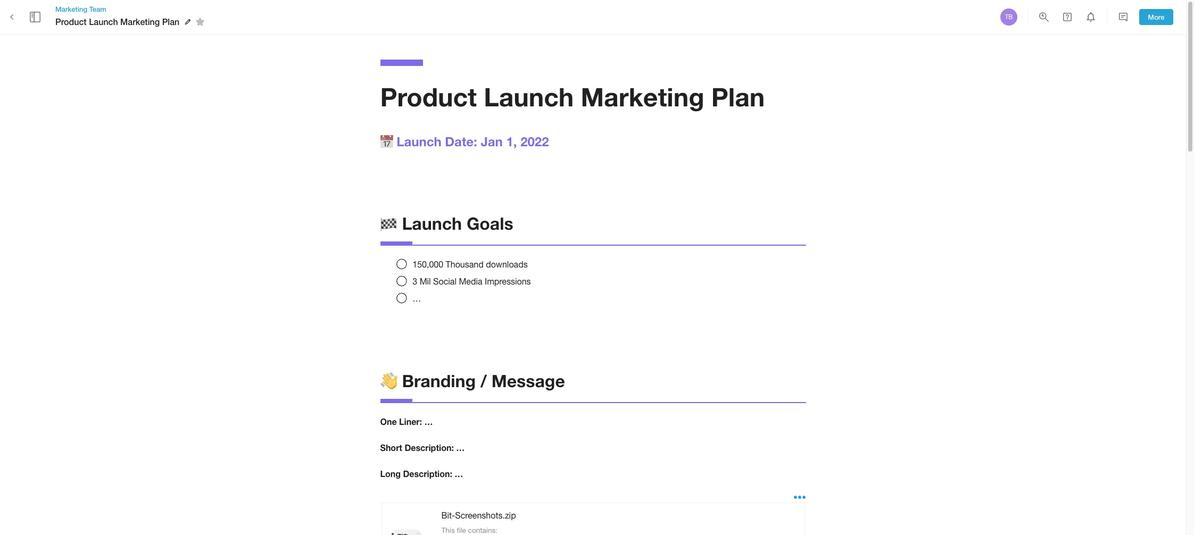 Task type: vqa. For each thing, say whether or not it's contained in the screenshot.
the A chart. image
no



Task type: locate. For each thing, give the bounding box(es) containing it.
jan
[[481, 134, 503, 149]]

2022
[[521, 134, 549, 149]]

launch
[[89, 16, 118, 27], [484, 81, 574, 112], [397, 134, 441, 149], [402, 213, 462, 233]]

1 horizontal spatial product
[[380, 81, 477, 112]]

one
[[380, 417, 397, 427]]

message
[[492, 371, 565, 391]]

tb
[[1005, 13, 1013, 21]]

1 vertical spatial description:
[[403, 469, 452, 479]]

more button
[[1139, 9, 1173, 25]]

date:
[[445, 134, 477, 149]]

… down 3
[[413, 294, 421, 303]]

bit-
[[441, 511, 455, 520]]

product
[[55, 16, 87, 27], [380, 81, 477, 112]]

1 vertical spatial product launch marketing plan
[[380, 81, 765, 112]]

description: for long
[[403, 469, 452, 479]]

description: up long description: …
[[405, 443, 454, 453]]

1 vertical spatial plan
[[711, 81, 765, 112]]

0 horizontal spatial plan
[[162, 16, 179, 27]]

long
[[380, 469, 401, 479]]

mil
[[420, 277, 431, 286]]

0 vertical spatial marketing
[[55, 5, 87, 13]]

/
[[480, 371, 487, 391]]

0 horizontal spatial product launch marketing plan
[[55, 16, 179, 27]]

🏁 launch goals
[[380, 213, 513, 233]]

product launch marketing plan
[[55, 16, 179, 27], [380, 81, 765, 112]]

… for short description: …
[[456, 443, 465, 453]]

description:
[[405, 443, 454, 453], [403, 469, 452, 479]]

2 horizontal spatial marketing
[[581, 81, 704, 112]]

0 vertical spatial description:
[[405, 443, 454, 453]]

1,
[[506, 134, 517, 149]]

screenshots.zip
[[455, 511, 516, 520]]

launch up 2022
[[484, 81, 574, 112]]

…
[[413, 294, 421, 303], [424, 417, 433, 427], [456, 443, 465, 453], [455, 469, 463, 479]]

marketing
[[55, 5, 87, 13], [120, 16, 160, 27], [581, 81, 704, 112]]

description: down short description: …
[[403, 469, 452, 479]]

0 vertical spatial product
[[55, 16, 87, 27]]

… for one liner: …
[[424, 417, 433, 427]]

1 horizontal spatial marketing
[[120, 16, 160, 27]]

… up the "bit-"
[[455, 469, 463, 479]]

… up long description: …
[[456, 443, 465, 453]]

plan
[[162, 16, 179, 27], [711, 81, 765, 112]]

… right liner:
[[424, 417, 433, 427]]

📅 launch date: jan 1, 2022
[[380, 134, 549, 149]]

file
[[457, 526, 466, 535]]

short description: …
[[380, 443, 465, 453]]



Task type: describe. For each thing, give the bounding box(es) containing it.
🏁
[[380, 213, 397, 233]]

0 horizontal spatial product
[[55, 16, 87, 27]]

tb button
[[999, 7, 1019, 27]]

3
[[413, 277, 417, 286]]

👋
[[380, 371, 397, 391]]

150,000 thousand downloads
[[413, 260, 528, 269]]

media
[[459, 277, 482, 286]]

1 horizontal spatial product launch marketing plan
[[380, 81, 765, 112]]

one liner: …
[[380, 417, 433, 427]]

bit-screenshots.zip
[[441, 511, 516, 520]]

launch up 150,000
[[402, 213, 462, 233]]

0 vertical spatial product launch marketing plan
[[55, 16, 179, 27]]

downloads
[[486, 260, 528, 269]]

short
[[380, 443, 402, 453]]

📅
[[380, 134, 393, 149]]

branding
[[402, 371, 476, 391]]

1 vertical spatial marketing
[[120, 16, 160, 27]]

social
[[433, 277, 457, 286]]

1 horizontal spatial plan
[[711, 81, 765, 112]]

2 vertical spatial marketing
[[581, 81, 704, 112]]

marketing team link
[[55, 4, 208, 14]]

liner:
[[399, 417, 422, 427]]

impressions
[[485, 277, 531, 286]]

3 mil social media impressions
[[413, 277, 531, 286]]

this
[[441, 526, 455, 535]]

… for long description: …
[[455, 469, 463, 479]]

👋 branding / message
[[380, 371, 565, 391]]

long description: …
[[380, 469, 463, 479]]

favorite image
[[194, 15, 207, 28]]

0 vertical spatial plan
[[162, 16, 179, 27]]

contains:
[[468, 526, 498, 535]]

description: for short
[[405, 443, 454, 453]]

team
[[89, 5, 106, 13]]

thousand
[[446, 260, 484, 269]]

goals
[[467, 213, 513, 233]]

launch down team
[[89, 16, 118, 27]]

150,000
[[413, 260, 443, 269]]

this file contains:
[[441, 526, 518, 535]]

more
[[1148, 13, 1165, 21]]

marketing team
[[55, 5, 106, 13]]

launch right '📅'
[[397, 134, 441, 149]]

1 vertical spatial product
[[380, 81, 477, 112]]

0 horizontal spatial marketing
[[55, 5, 87, 13]]



